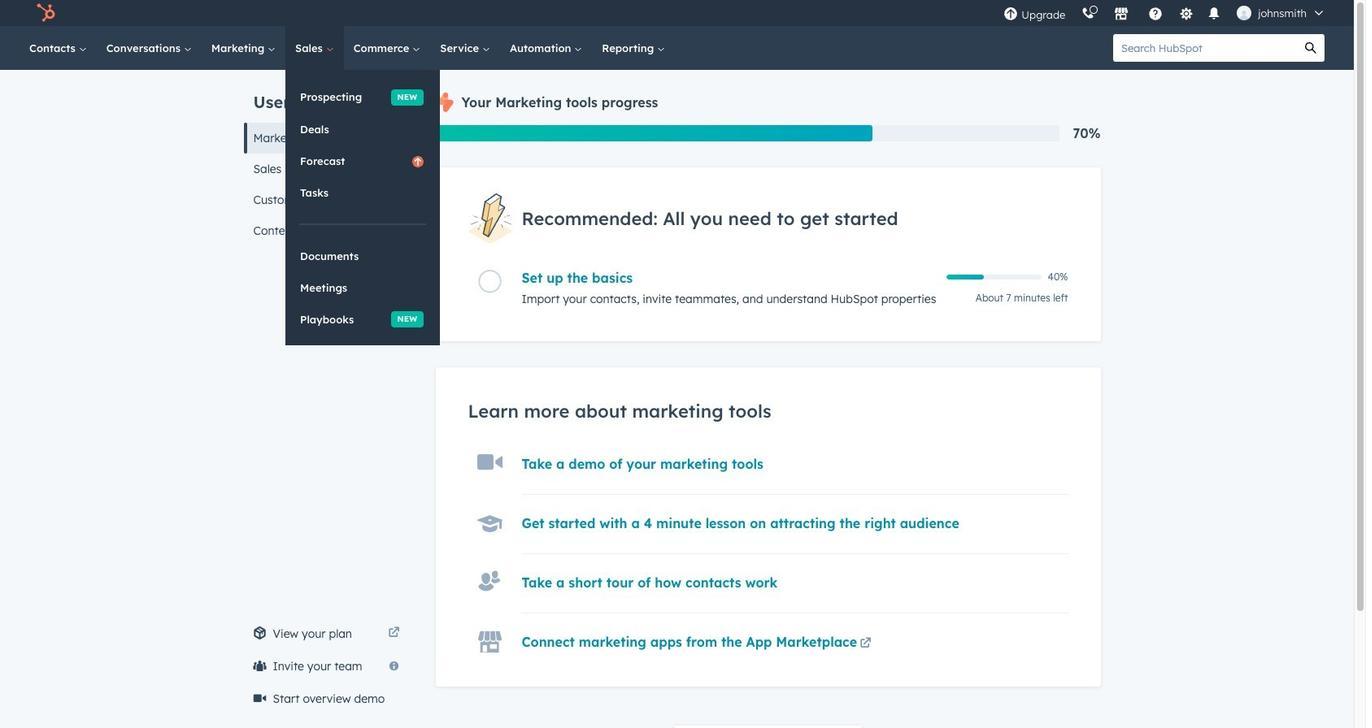 Task type: locate. For each thing, give the bounding box(es) containing it.
link opens in a new window image for rightmost link opens in a new window image
[[860, 639, 872, 651]]

0 horizontal spatial link opens in a new window image
[[388, 628, 400, 640]]

user guides element
[[244, 70, 410, 246]]

progress bar
[[436, 125, 873, 142]]

0 horizontal spatial link opens in a new window image
[[388, 625, 400, 644]]

john smith image
[[1237, 6, 1252, 20]]

1 horizontal spatial link opens in a new window image
[[860, 639, 872, 651]]

sales menu
[[286, 70, 440, 346]]

[object object] complete progress bar
[[946, 275, 984, 280]]

menu
[[996, 0, 1335, 26]]

link opens in a new window image
[[388, 625, 400, 644], [860, 635, 872, 655]]

link opens in a new window image
[[388, 628, 400, 640], [860, 639, 872, 651]]

1 horizontal spatial link opens in a new window image
[[860, 635, 872, 655]]

Search HubSpot search field
[[1114, 34, 1297, 62]]



Task type: vqa. For each thing, say whether or not it's contained in the screenshot.
Marketplaces Icon
yes



Task type: describe. For each thing, give the bounding box(es) containing it.
link opens in a new window image for the left link opens in a new window image
[[388, 628, 400, 640]]

marketplaces image
[[1115, 7, 1129, 22]]



